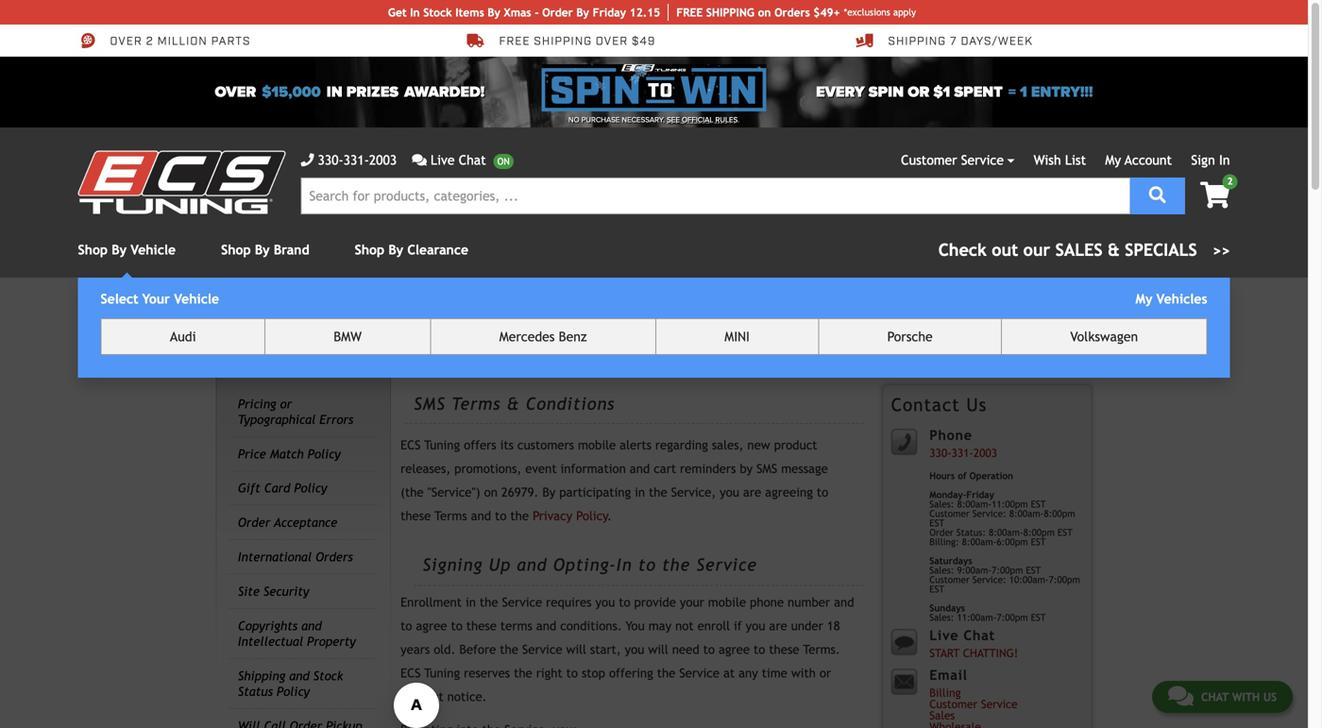 Task type: locate. For each thing, give the bounding box(es) containing it.
and inside shipping and stock status policy
[[289, 669, 310, 684]]

sales down "billing"
[[930, 709, 956, 722]]

stock for and
[[313, 669, 343, 684]]

0 vertical spatial 331-
[[344, 153, 369, 168]]

order inside "hours of operation monday-friday sales: 8:00am-11:00pm est customer service: 8:00am-8:00pm est order status: 8:00am-8:00pm est billing: 8:00am-6:00pm est saturdays sales: 9:00am-7:00pm est customer service: 10:00am-7:00pm est sundays sales: 11:00am-7:00pm est"
[[930, 527, 954, 538]]

phone image
[[301, 154, 314, 167]]

tuning down 'old.'
[[425, 666, 460, 681]]

terms.
[[804, 643, 841, 657]]

0 horizontal spatial 330-331-2003 link
[[301, 150, 397, 170]]

. down participating
[[608, 509, 612, 524]]

1 horizontal spatial us
[[1264, 691, 1278, 704]]

2 horizontal spatial or
[[908, 83, 930, 101]]

2 service: from the top
[[973, 574, 1007, 585]]

in right get
[[410, 6, 420, 19]]

sign in
[[1192, 153, 1231, 168]]

0 horizontal spatial shipping
[[238, 669, 286, 684]]

shipping inside 'link'
[[889, 34, 947, 49]]

over left million
[[110, 34, 142, 49]]

shipping inside shipping and stock status policy
[[238, 669, 286, 684]]

ecs
[[401, 438, 421, 453], [401, 666, 421, 681]]

& left specials
[[1108, 240, 1120, 260]]

1 horizontal spatial 2
[[1228, 176, 1234, 187]]

1 service: from the top
[[973, 508, 1007, 519]]

1 horizontal spatial on
[[758, 6, 772, 19]]

stock down property
[[313, 669, 343, 684]]

operation
[[970, 471, 1014, 481]]

order down gift at the left bottom of the page
[[238, 516, 270, 530]]

1 horizontal spatial over
[[215, 83, 256, 101]]

mobile up if
[[709, 596, 747, 610]]

terms up 'offers'
[[452, 394, 501, 414]]

=
[[1009, 83, 1017, 101]]

porsche
[[888, 329, 933, 344]]

0 vertical spatial us
[[967, 394, 988, 415]]

1 horizontal spatial sales
[[1056, 240, 1103, 260]]

in right sign
[[1220, 153, 1231, 168]]

necessary.
[[622, 115, 665, 125]]

0 horizontal spatial stock
[[313, 669, 343, 684]]

sms up releases,
[[414, 394, 446, 414]]

330- right phone image
[[318, 153, 344, 168]]

& up its
[[507, 394, 520, 414]]

to right need
[[704, 643, 715, 657]]

1 vertical spatial of
[[958, 471, 967, 481]]

over down 'parts'
[[215, 83, 256, 101]]

the left right
[[514, 666, 533, 681]]

or inside the enrollment in the service requires you to provide your mobile phone number and to agree to these                   terms and conditions. you may not enroll if you are under 18 years old. before the service will                   start, you will need to agree to these terms. ecs tuning reserves the right to stop offering the                   service at any time with or without notice.
[[820, 666, 832, 681]]

with
[[792, 666, 816, 681], [1233, 691, 1261, 704]]

1 vertical spatial agree
[[719, 643, 750, 657]]

2 vertical spatial in
[[617, 555, 633, 575]]

0 horizontal spatial 330-
[[318, 153, 344, 168]]

1 horizontal spatial order
[[543, 6, 573, 19]]

match
[[270, 447, 304, 461]]

service: left 10:00am-
[[973, 574, 1007, 585]]

bmw down use
[[334, 329, 362, 344]]

of left use
[[336, 306, 347, 319]]

see
[[667, 115, 680, 125]]

18
[[828, 619, 841, 634]]

will down may
[[649, 643, 669, 657]]

vehicle up the your
[[131, 242, 176, 258]]

chat for live chat start chatting!
[[964, 628, 996, 643]]

1 vertical spatial chat
[[964, 628, 996, 643]]

1 horizontal spatial will
[[649, 643, 669, 657]]

shipping for shipping 7 days/week
[[889, 34, 947, 49]]

0 vertical spatial with
[[792, 666, 816, 681]]

8:00am-
[[958, 499, 992, 510], [1010, 508, 1045, 519], [989, 527, 1024, 538], [963, 537, 997, 548]]

1 vertical spatial live
[[930, 628, 959, 643]]

terms right page
[[301, 306, 333, 319]]

1 vertical spatial sms
[[757, 462, 778, 476]]

the down terms
[[500, 643, 519, 657]]

1 horizontal spatial agree
[[719, 643, 750, 657]]

0 vertical spatial sales
[[1056, 240, 1103, 260]]

orders down "acceptance"
[[316, 550, 353, 565]]

sales: left 11:00am-
[[930, 612, 955, 623]]

the down 26979.
[[511, 509, 529, 524]]

1 sales: from the top
[[930, 499, 955, 510]]

get
[[388, 6, 407, 19]]

0 horizontal spatial will
[[567, 643, 587, 657]]

service down need
[[680, 666, 720, 681]]

phone 330-331-2003
[[930, 428, 998, 460]]

11:00pm
[[992, 499, 1029, 510]]

saturdays
[[930, 556, 973, 566]]

1 vertical spatial ecs
[[401, 666, 421, 681]]

0 vertical spatial my
[[1106, 153, 1122, 168]]

are inside the enrollment in the service requires you to provide your mobile phone number and to agree to these                   terms and conditions. you may not enroll if you are under 18 years old. before the service will                   start, you will need to agree to these terms. ecs tuning reserves the right to stop offering the                   service at any time with or without notice.
[[770, 619, 788, 634]]

0 vertical spatial of
[[336, 306, 347, 319]]

1 horizontal spatial 330-
[[930, 446, 952, 460]]

0 vertical spatial terms
[[301, 306, 333, 319]]

by left brand
[[255, 242, 270, 258]]

service up right
[[522, 643, 563, 657]]

1 horizontal spatial 331-
[[952, 446, 974, 460]]

1 horizontal spatial shop
[[221, 242, 251, 258]]

$1
[[934, 83, 951, 101]]

0 horizontal spatial friday
[[593, 6, 627, 19]]

shop by clearance link
[[355, 242, 469, 258]]

you right if
[[746, 619, 766, 634]]

service: up status:
[[973, 508, 1007, 519]]

1 vertical spatial tuning
[[425, 666, 460, 681]]

order left status:
[[930, 527, 954, 538]]

ecs tuning 'spin to win' contest logo image
[[542, 64, 767, 111]]

330-331-2003 link left comments image
[[301, 150, 397, 170]]

Search text field
[[301, 178, 1131, 215]]

live for live chat start chatting!
[[930, 628, 959, 643]]

privacy policy .
[[533, 509, 612, 524]]

0 horizontal spatial agree
[[416, 619, 447, 634]]

1 vertical spatial sales:
[[930, 565, 955, 576]]

bmw for bmw f23 230i b46 2.0l
[[867, 311, 898, 327]]

0 horizontal spatial 331-
[[344, 153, 369, 168]]

participating
[[560, 485, 631, 500]]

order
[[543, 6, 573, 19], [238, 516, 270, 530], [930, 527, 954, 538]]

order acceptance
[[238, 516, 338, 530]]

2 down sign in
[[1228, 176, 1234, 187]]

shop up use
[[355, 242, 385, 258]]

signing
[[423, 555, 483, 575]]

sundays
[[930, 603, 966, 614]]

230i
[[926, 311, 952, 327]]

my left "account"
[[1106, 153, 1122, 168]]

on inside the ecs tuning offers its customers mobile alerts regarding sales, new product releases, promotions,                   event information and cart reminders by sms message (the "service") on 26979. by participating in                   the service, you are agreeing to these terms and to the
[[484, 485, 498, 500]]

8:00pm right 11:00pm
[[1045, 508, 1076, 519]]

or
[[908, 83, 930, 101], [280, 397, 292, 411], [820, 666, 832, 681]]

0 vertical spatial shipping
[[889, 34, 947, 49]]

331- right phone image
[[344, 153, 369, 168]]

mobile inside the ecs tuning offers its customers mobile alerts regarding sales, new product releases, promotions,                   event information and cart reminders by sms message (the "service") on 26979. by participating in                   the service, you are agreeing to these terms and to the
[[578, 438, 616, 453]]

330- down 'phone'
[[930, 446, 952, 460]]

ecs down years
[[401, 666, 421, 681]]

or up typographical at the bottom of page
[[280, 397, 292, 411]]

are inside the ecs tuning offers its customers mobile alerts regarding sales, new product releases, promotions,                   event information and cart reminders by sms message (the "service") on 26979. by participating in                   the service, you are agreeing to these terms and to the
[[744, 485, 762, 500]]

0 vertical spatial bmw
[[867, 311, 898, 327]]

shop by brand
[[221, 242, 310, 258]]

2 horizontal spatial in
[[635, 485, 645, 500]]

0 vertical spatial orders
[[775, 6, 811, 19]]

0 horizontal spatial in
[[327, 83, 343, 101]]

1 vertical spatial are
[[770, 619, 788, 634]]

are down phone on the right bottom of page
[[770, 619, 788, 634]]

330-331-2003
[[318, 153, 397, 168]]

by left clearance
[[389, 242, 404, 258]]

6:00pm
[[997, 537, 1029, 548]]

over for over 2 million parts
[[110, 34, 142, 49]]

0 vertical spatial these
[[401, 509, 431, 524]]

0 horizontal spatial my
[[1106, 153, 1122, 168]]

2 tuning from the top
[[425, 666, 460, 681]]

0 vertical spatial 8:00pm
[[1045, 508, 1076, 519]]

privacy
[[533, 509, 573, 524]]

to up you
[[619, 596, 631, 610]]

chat
[[459, 153, 486, 168], [964, 628, 996, 643], [1202, 691, 1230, 704]]

property
[[307, 634, 356, 649]]

0 vertical spatial vehicle
[[131, 242, 176, 258]]

requires
[[546, 596, 592, 610]]

0 vertical spatial ecs
[[401, 438, 421, 453]]

shopping cart image
[[1201, 182, 1231, 208]]

1 tuning from the top
[[425, 438, 460, 453]]

1 vertical spatial or
[[280, 397, 292, 411]]

policy inside shipping and stock status policy
[[277, 684, 310, 699]]

1 horizontal spatial bmw
[[867, 311, 898, 327]]

7:00pm down 10:00am-
[[997, 612, 1029, 623]]

by up the privacy
[[543, 485, 556, 500]]

agree down enrollment
[[416, 619, 447, 634]]

friday inside "hours of operation monday-friday sales: 8:00am-11:00pm est customer service: 8:00am-8:00pm est order status: 8:00am-8:00pm est billing: 8:00am-6:00pm est saturdays sales: 9:00am-7:00pm est customer service: 10:00am-7:00pm est sundays sales: 11:00am-7:00pm est"
[[967, 489, 995, 500]]

0 vertical spatial are
[[744, 485, 762, 500]]

these down (the
[[401, 509, 431, 524]]

2 vertical spatial chat
[[1202, 691, 1230, 704]]

9:00am-
[[958, 565, 992, 576]]

sales inside the email billing customer service sales
[[930, 709, 956, 722]]

sales: down the billing:
[[930, 565, 955, 576]]

2 shop from the left
[[221, 242, 251, 258]]

customer
[[902, 153, 958, 168], [930, 508, 970, 519], [930, 574, 970, 585], [930, 698, 978, 711]]

1 vertical spatial shipping
[[238, 669, 286, 684]]

shop for shop by brand
[[221, 242, 251, 258]]

$49
[[632, 34, 656, 49]]

1 vertical spatial friday
[[967, 489, 995, 500]]

shop up select
[[78, 242, 108, 258]]

mobile up information
[[578, 438, 616, 453]]

1 vertical spatial 330-
[[930, 446, 952, 460]]

terms
[[301, 306, 333, 319], [452, 394, 501, 414], [435, 509, 467, 524]]

policy
[[308, 447, 341, 461], [294, 481, 327, 496], [577, 509, 608, 524], [277, 684, 310, 699]]

chat inside the live chat start chatting!
[[964, 628, 996, 643]]

or down the "terms."
[[820, 666, 832, 681]]

live inside the live chat start chatting!
[[930, 628, 959, 643]]

sales link
[[930, 709, 956, 722]]

0 vertical spatial or
[[908, 83, 930, 101]]

1 horizontal spatial 330-331-2003 link
[[930, 446, 998, 460]]

1 vertical spatial &
[[507, 394, 520, 414]]

1 vertical spatial over
[[215, 83, 256, 101]]

apply
[[894, 7, 917, 17]]

1 horizontal spatial in
[[617, 555, 633, 575]]

you
[[720, 485, 740, 500], [596, 596, 615, 610], [746, 619, 766, 634], [625, 643, 645, 657]]

tuning up releases,
[[425, 438, 460, 453]]

to down message
[[817, 485, 829, 500]]

product
[[774, 438, 818, 453]]

1 horizontal spatial in
[[466, 596, 476, 610]]

international orders
[[238, 550, 353, 565]]

in up you
[[617, 555, 633, 575]]

2 link
[[1186, 174, 1238, 210]]

to
[[817, 485, 829, 500], [495, 509, 507, 524], [639, 555, 657, 575], [619, 596, 631, 610], [401, 619, 412, 634], [451, 619, 463, 634], [704, 643, 715, 657], [754, 643, 766, 657], [567, 666, 578, 681]]

2 vertical spatial in
[[466, 596, 476, 610]]

f23
[[901, 311, 923, 327]]

of right hours
[[958, 471, 967, 481]]

terms of use
[[301, 306, 369, 319]]

sms right by
[[757, 462, 778, 476]]

2 vertical spatial terms
[[435, 509, 467, 524]]

of for terms
[[336, 306, 347, 319]]

stock left items
[[424, 6, 452, 19]]

gift card policy
[[238, 481, 327, 496]]

stock inside shipping and stock status policy
[[313, 669, 343, 684]]

tuning inside the ecs tuning offers its customers mobile alerts regarding sales, new product releases, promotions,                   event information and cart reminders by sms message (the "service") on 26979. by participating in                   the service, you are agreeing to these terms and to the
[[425, 438, 460, 453]]

3 shop from the left
[[355, 242, 385, 258]]

sales: down hours
[[930, 499, 955, 510]]

and
[[630, 462, 650, 476], [471, 509, 492, 524], [517, 555, 548, 575], [834, 596, 855, 610], [302, 619, 322, 634], [537, 619, 557, 634], [289, 669, 310, 684]]

you
[[626, 619, 645, 634]]

in for sign
[[1220, 153, 1231, 168]]

on right ping
[[758, 6, 772, 19]]

mercedes
[[500, 329, 555, 344]]

in inside the enrollment in the service requires you to provide your mobile phone number and to agree to these                   terms and conditions. you may not enroll if you are under 18 years old. before the service will                   start, you will need to agree to these terms. ecs tuning reserves the right to stop offering the                   service at any time with or without notice.
[[466, 596, 476, 610]]

. right official
[[738, 115, 740, 125]]

shipping up status
[[238, 669, 286, 684]]

with inside the enrollment in the service requires you to provide your mobile phone number and to agree to these                   terms and conditions. you may not enroll if you are under 18 years old. before the service will                   start, you will need to agree to these terms. ecs tuning reserves the right to stop offering the                   service at any time with or without notice.
[[792, 666, 816, 681]]

1 vertical spatial orders
[[316, 550, 353, 565]]

and up property
[[302, 619, 322, 634]]

agree
[[416, 619, 447, 634], [719, 643, 750, 657]]

to up any
[[754, 643, 766, 657]]

parts
[[211, 34, 251, 49]]

friday up over
[[593, 6, 627, 19]]

1 vertical spatial 2003
[[974, 446, 998, 460]]

shop left brand
[[221, 242, 251, 258]]

bmw for bmw
[[334, 329, 362, 344]]

my for my vehicles
[[1136, 292, 1153, 307]]

1 horizontal spatial friday
[[967, 489, 995, 500]]

live right comments image
[[431, 153, 455, 168]]

0 horizontal spatial with
[[792, 666, 816, 681]]

2 vertical spatial these
[[769, 643, 800, 657]]

contact
[[892, 394, 961, 415]]

0 horizontal spatial sales
[[930, 709, 956, 722]]

agree down if
[[719, 643, 750, 657]]

you down reminders
[[720, 485, 740, 500]]

my left vehicles at the top right
[[1136, 292, 1153, 307]]

sms
[[414, 394, 446, 414], [757, 462, 778, 476]]

sales & specials
[[1056, 240, 1198, 260]]

1 ecs from the top
[[401, 438, 421, 453]]

1 horizontal spatial mobile
[[709, 596, 747, 610]]

1 horizontal spatial of
[[958, 471, 967, 481]]

0 vertical spatial mobile
[[578, 438, 616, 453]]

2 horizontal spatial in
[[1220, 153, 1231, 168]]

1 horizontal spatial shipping
[[889, 34, 947, 49]]

1 vertical spatial in
[[635, 485, 645, 500]]

orders left $49+
[[775, 6, 811, 19]]

your
[[142, 292, 170, 307]]

est
[[1032, 499, 1047, 510], [930, 518, 945, 529], [1058, 527, 1073, 538], [1032, 537, 1047, 548], [1027, 565, 1042, 576], [930, 584, 945, 595], [1032, 612, 1047, 623]]

brand
[[274, 242, 310, 258]]

page
[[265, 306, 288, 319]]

0 horizontal spatial chat
[[459, 153, 486, 168]]

search image
[[1150, 187, 1167, 204]]

1 vertical spatial 330-331-2003 link
[[930, 446, 998, 460]]

2003 left comments image
[[369, 153, 397, 168]]

vehicle
[[131, 242, 176, 258], [174, 292, 219, 307]]

clearance
[[408, 242, 469, 258]]

mobile
[[578, 438, 616, 453], [709, 596, 747, 610]]

ecs up releases,
[[401, 438, 421, 453]]

1 shop from the left
[[78, 242, 108, 258]]

are down by
[[744, 485, 762, 500]]

1 horizontal spatial 2003
[[974, 446, 998, 460]]

order right - in the top left of the page
[[543, 6, 573, 19]]

2 left million
[[146, 34, 154, 49]]

card
[[264, 481, 290, 496]]

tuning inside the enrollment in the service requires you to provide your mobile phone number and to agree to these                   terms and conditions. you may not enroll if you are under 18 years old. before the service will                   start, you will need to agree to these terms. ecs tuning reserves the right to stop offering the                   service at any time with or without notice.
[[425, 666, 460, 681]]

over 2 million parts link
[[78, 32, 251, 49]]

terms down "service")
[[435, 509, 467, 524]]

1 horizontal spatial with
[[1233, 691, 1261, 704]]

shipping
[[889, 34, 947, 49], [238, 669, 286, 684]]

1 vertical spatial 2
[[1228, 176, 1234, 187]]

0 horizontal spatial sms
[[414, 394, 446, 414]]

0 vertical spatial 2
[[146, 34, 154, 49]]

*exclusions
[[844, 7, 891, 17]]

1 horizontal spatial sms
[[757, 462, 778, 476]]

clear link
[[1039, 312, 1077, 325]]

0 horizontal spatial orders
[[316, 550, 353, 565]]

over 2 million parts
[[110, 34, 251, 49]]

promotions,
[[455, 462, 522, 476]]

will down conditions.
[[567, 643, 587, 657]]

to left stop
[[567, 666, 578, 681]]

331- inside phone 330-331-2003
[[952, 446, 974, 460]]

2003
[[369, 153, 397, 168], [974, 446, 998, 460]]

chat inside live chat link
[[459, 153, 486, 168]]

"service")
[[428, 485, 481, 500]]

need
[[673, 643, 700, 657]]

1 vertical spatial stock
[[313, 669, 343, 684]]

shipping 7 days/week link
[[857, 32, 1034, 49]]

2 ecs from the top
[[401, 666, 421, 681]]

2003 inside phone 330-331-2003
[[974, 446, 998, 460]]

0 horizontal spatial over
[[110, 34, 142, 49]]

1 vertical spatial bmw
[[334, 329, 362, 344]]

1 vertical spatial my
[[1136, 292, 1153, 307]]

0 horizontal spatial shop
[[78, 242, 108, 258]]

1 vertical spatial vehicle
[[174, 292, 219, 307]]

0 horizontal spatial mobile
[[578, 438, 616, 453]]

0 horizontal spatial in
[[410, 6, 420, 19]]

service down chatting!
[[982, 698, 1018, 711]]

8:00pm down 11:00pm
[[1024, 527, 1055, 538]]

of inside "hours of operation monday-friday sales: 8:00am-11:00pm est customer service: 8:00am-8:00pm est order status: 8:00am-8:00pm est billing: 8:00am-6:00pm est saturdays sales: 9:00am-7:00pm est customer service: 10:00am-7:00pm est sundays sales: 11:00am-7:00pm est"
[[958, 471, 967, 481]]

enrollment
[[401, 596, 462, 610]]

1 vertical spatial on
[[484, 485, 498, 500]]

message
[[782, 462, 829, 476]]

shipping down the 'apply'
[[889, 34, 947, 49]]

3 sales: from the top
[[930, 612, 955, 623]]

0 horizontal spatial these
[[401, 509, 431, 524]]

are
[[744, 485, 762, 500], [770, 619, 788, 634]]

live up 'start'
[[930, 628, 959, 643]]

on down promotions,
[[484, 485, 498, 500]]



Task type: vqa. For each thing, say whether or not it's contained in the screenshot.
the left The With
yes



Task type: describe. For each thing, give the bounding box(es) containing it.
to down 26979.
[[495, 509, 507, 524]]

phone
[[930, 428, 973, 443]]

account
[[1125, 153, 1173, 168]]

and up 18
[[834, 596, 855, 610]]

by left xmas
[[488, 6, 501, 19]]

to up 'old.'
[[451, 619, 463, 634]]

you inside the ecs tuning offers its customers mobile alerts regarding sales, new product releases, promotions,                   event information and cart reminders by sms message (the "service") on 26979. by participating in                   the service, you are agreeing to these terms and to the
[[720, 485, 740, 500]]

chat inside chat with us link
[[1202, 691, 1230, 704]]

you down you
[[625, 643, 645, 657]]

sms inside the ecs tuning offers its customers mobile alerts regarding sales, new product releases, promotions,                   event information and cart reminders by sms message (the "service") on 26979. by participating in                   the service, you are agreeing to these terms and to the
[[757, 462, 778, 476]]

mobile inside the enrollment in the service requires you to provide your mobile phone number and to agree to these                   terms and conditions. you may not enroll if you are under 18 years old. before the service will                   start, you will need to agree to these terms. ecs tuning reserves the right to stop offering the                   service at any time with or without notice.
[[709, 596, 747, 610]]

international orders link
[[238, 550, 353, 565]]

and right up
[[517, 555, 548, 575]]

1 vertical spatial these
[[467, 619, 497, 634]]

to up provide
[[639, 555, 657, 575]]

my for my account
[[1106, 153, 1122, 168]]

policy down "errors"
[[308, 447, 341, 461]]

terms inside the ecs tuning offers its customers mobile alerts regarding sales, new product releases, promotions,                   event information and cart reminders by sms message (the "service") on 26979. by participating in                   the service, you are agreeing to these terms and to the
[[435, 509, 467, 524]]

specials
[[1126, 240, 1198, 260]]

0 horizontal spatial us
[[967, 394, 988, 415]]

the down "cart"
[[649, 485, 668, 500]]

or inside pricing or typographical errors
[[280, 397, 292, 411]]

price
[[238, 447, 266, 461]]

service,
[[672, 485, 716, 500]]

spin
[[869, 83, 904, 101]]

7
[[951, 34, 958, 49]]

price match policy link
[[238, 447, 341, 461]]

spent
[[955, 83, 1003, 101]]

in inside the ecs tuning offers its customers mobile alerts regarding sales, new product releases, promotions,                   event information and cart reminders by sms message (the "service") on 26979. by participating in                   the service, you are agreeing to these terms and to the
[[635, 485, 645, 500]]

customer service button
[[902, 150, 1015, 170]]

over for over $15,000 in prizes
[[215, 83, 256, 101]]

0 vertical spatial agree
[[416, 619, 447, 634]]

see official rules link
[[667, 114, 738, 126]]

8:00am- up 6:00pm
[[1010, 508, 1045, 519]]

7:00pm right '9:00am-'
[[1049, 574, 1081, 585]]

8:00am- up status:
[[958, 499, 992, 510]]

email
[[930, 668, 968, 683]]

bmw f23 230i b46 2.0l
[[867, 311, 1006, 327]]

$15,000
[[262, 83, 321, 101]]

old.
[[434, 643, 456, 657]]

the up your on the right bottom of the page
[[663, 555, 691, 575]]

1 vertical spatial 8:00pm
[[1024, 527, 1055, 538]]

enroll
[[698, 619, 730, 634]]

0 vertical spatial sms
[[414, 394, 446, 414]]

shop by vehicle link
[[78, 242, 176, 258]]

of for hours
[[958, 471, 967, 481]]

sign in link
[[1192, 153, 1231, 168]]

hours
[[930, 471, 956, 481]]

get in stock items by xmas - order by friday 12.15
[[388, 6, 661, 19]]

0 horizontal spatial &
[[507, 394, 520, 414]]

and down "service")
[[471, 509, 492, 524]]

intellectual
[[238, 634, 303, 649]]

my account link
[[1106, 153, 1173, 168]]

1 will from the left
[[567, 643, 587, 657]]

and down alerts
[[630, 462, 650, 476]]

monday-
[[930, 489, 967, 500]]

ecs inside the ecs tuning offers its customers mobile alerts regarding sales, new product releases, promotions,                   event information and cart reminders by sms message (the "service") on 26979. by participating in                   the service, you are agreeing to these terms and to the
[[401, 438, 421, 453]]

regarding
[[656, 438, 709, 453]]

1 vertical spatial with
[[1233, 691, 1261, 704]]

0 vertical spatial on
[[758, 6, 772, 19]]

gift card policy link
[[238, 481, 327, 496]]

new
[[748, 438, 771, 453]]

in for get
[[410, 6, 420, 19]]

by up select
[[112, 242, 127, 258]]

free ship ping on orders $49+ *exclusions apply
[[677, 6, 917, 19]]

billing link
[[930, 686, 962, 700]]

shipping for shipping and stock status policy
[[238, 669, 286, 684]]

1 vertical spatial .
[[608, 509, 612, 524]]

service inside the email billing customer service sales
[[982, 698, 1018, 711]]

site security link
[[238, 584, 309, 599]]

without
[[401, 690, 444, 705]]

policy right card
[[294, 481, 327, 496]]

service up terms
[[502, 596, 543, 610]]

8:00am- up '9:00am-'
[[963, 537, 997, 548]]

the down up
[[480, 596, 499, 610]]

mercedes benz
[[500, 329, 587, 344]]

free shipping over $49
[[499, 34, 656, 49]]

by inside the ecs tuning offers its customers mobile alerts regarding sales, new product releases, promotions,                   event information and cart reminders by sms message (the "service") on 26979. by participating in                   the service, you are agreeing to these terms and to the
[[543, 485, 556, 500]]

0 vertical spatial 2003
[[369, 153, 397, 168]]

no
[[569, 115, 580, 125]]

site
[[238, 584, 260, 599]]

0 vertical spatial 330-331-2003 link
[[301, 150, 397, 170]]

b46
[[955, 311, 978, 327]]

2 will from the left
[[649, 643, 669, 657]]

chat for live chat
[[459, 153, 486, 168]]

under
[[792, 619, 824, 634]]

sms terms & conditions
[[414, 394, 615, 414]]

customer service link
[[930, 698, 1018, 711]]

select
[[101, 292, 139, 307]]

ecs inside the enrollment in the service requires you to provide your mobile phone number and to agree to these                   terms and conditions. you may not enroll if you are under 18 years old. before the service will                   start, you will need to agree to these terms. ecs tuning reserves the right to stop offering the                   service at any time with or without notice.
[[401, 666, 421, 681]]

1
[[1021, 83, 1028, 101]]

agreeing
[[766, 485, 813, 500]]

by up free shipping over $49
[[577, 6, 590, 19]]

vehicle for select your vehicle
[[174, 292, 219, 307]]

copyrights and intellectual property link
[[238, 619, 356, 649]]

shop for shop by vehicle
[[78, 242, 108, 258]]

1 horizontal spatial &
[[1108, 240, 1120, 260]]

us inside chat with us link
[[1264, 691, 1278, 704]]

shop by brand link
[[221, 242, 310, 258]]

2 horizontal spatial these
[[769, 643, 800, 657]]

start
[[930, 647, 960, 660]]

and right terms
[[537, 619, 557, 634]]

alerts
[[620, 438, 652, 453]]

8:00am- down 11:00pm
[[989, 527, 1024, 538]]

you up conditions.
[[596, 596, 615, 610]]

10:00am-
[[1010, 574, 1049, 585]]

select your vehicle
[[101, 292, 219, 307]]

0 vertical spatial 330-
[[318, 153, 344, 168]]

policy down participating
[[577, 509, 608, 524]]

home page link
[[232, 306, 298, 319]]

its
[[500, 438, 514, 453]]

home
[[232, 306, 261, 319]]

stop
[[582, 666, 606, 681]]

site security
[[238, 584, 309, 599]]

0 horizontal spatial 2
[[146, 34, 154, 49]]

330- inside phone 330-331-2003
[[930, 446, 952, 460]]

time
[[762, 666, 788, 681]]

live chat
[[431, 153, 486, 168]]

ecs tuning image
[[78, 151, 286, 214]]

shipping
[[534, 34, 593, 49]]

shop for shop by clearance
[[355, 242, 385, 258]]

0 vertical spatial in
[[327, 83, 343, 101]]

my account
[[1106, 153, 1173, 168]]

*exclusions apply link
[[844, 5, 917, 19]]

not
[[676, 619, 694, 634]]

$49+
[[814, 6, 841, 19]]

hours of operation monday-friday sales: 8:00am-11:00pm est customer service: 8:00am-8:00pm est order status: 8:00am-8:00pm est billing: 8:00am-6:00pm est saturdays sales: 9:00am-7:00pm est customer service: 10:00am-7:00pm est sundays sales: 11:00am-7:00pm est
[[930, 471, 1081, 623]]

1 horizontal spatial orders
[[775, 6, 811, 19]]

2 sales: from the top
[[930, 565, 955, 576]]

phone
[[750, 596, 784, 610]]

ping
[[730, 6, 755, 19]]

customer inside the email billing customer service sales
[[930, 698, 978, 711]]

your
[[680, 596, 705, 610]]

no purchase necessary. see official rules .
[[569, 115, 740, 125]]

to up years
[[401, 619, 412, 634]]

conditions
[[526, 394, 615, 414]]

0 horizontal spatial order
[[238, 516, 270, 530]]

comments image
[[412, 154, 427, 167]]

contact us
[[892, 394, 988, 415]]

service up your on the right bottom of the page
[[697, 555, 758, 575]]

live for live chat
[[431, 153, 455, 168]]

stock for in
[[424, 6, 452, 19]]

1 vertical spatial terms
[[452, 394, 501, 414]]

privacy policy link
[[533, 509, 608, 524]]

over
[[596, 34, 629, 49]]

11:00am-
[[958, 612, 997, 623]]

home page
[[232, 306, 288, 319]]

sales & specials link
[[939, 237, 1231, 263]]

my vehicles link
[[1136, 292, 1208, 307]]

typographical
[[238, 412, 316, 427]]

shipping and stock status policy link
[[238, 669, 343, 699]]

and inside the copyrights and intellectual property
[[302, 619, 322, 634]]

the down need
[[657, 666, 676, 681]]

copyrights
[[238, 619, 298, 634]]

these inside the ecs tuning offers its customers mobile alerts regarding sales, new product releases, promotions,                   event information and cart reminders by sms message (the "service") on 26979. by participating in                   the service, you are agreeing to these terms and to the
[[401, 509, 431, 524]]

7:00pm down 6:00pm
[[992, 565, 1024, 576]]

vehicle for shop by vehicle
[[131, 242, 176, 258]]

gift
[[238, 481, 261, 496]]

0 vertical spatial friday
[[593, 6, 627, 19]]

right
[[536, 666, 563, 681]]

prizes
[[347, 83, 399, 101]]

customer inside popup button
[[902, 153, 958, 168]]

0 vertical spatial .
[[738, 115, 740, 125]]

live chat link
[[412, 150, 514, 170]]

start chatting! link
[[930, 647, 1019, 660]]

service inside "customer service" popup button
[[962, 153, 1004, 168]]

pricing or typographical errors
[[238, 397, 354, 427]]

free
[[677, 6, 703, 19]]

wish list link
[[1034, 153, 1087, 168]]



